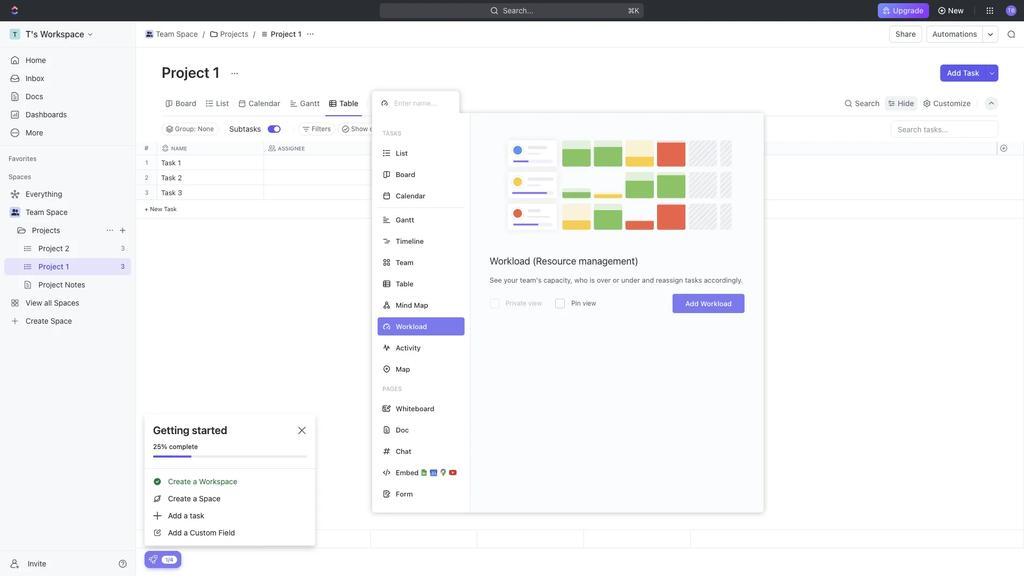 Task type: vqa. For each thing, say whether or not it's contained in the screenshot.
second column header from the right
no



Task type: locate. For each thing, give the bounding box(es) containing it.
1 horizontal spatial project
[[271, 29, 296, 38]]

Search tasks... text field
[[892, 121, 999, 137]]

workload down the 'accordingly.'
[[701, 299, 732, 308]]

0 horizontal spatial table
[[340, 98, 359, 108]]

automations
[[933, 29, 978, 38]]

projects
[[220, 29, 249, 38], [32, 226, 60, 235]]

share
[[896, 29, 917, 38]]

1 vertical spatial gantt
[[396, 215, 415, 224]]

create a workspace
[[168, 477, 238, 486]]

task for add task
[[964, 68, 980, 77]]

a for workspace
[[193, 477, 197, 486]]

1 vertical spatial to
[[377, 190, 386, 196]]

1 vertical spatial map
[[396, 365, 410, 373]]

task inside "button"
[[964, 68, 980, 77]]

new inside grid
[[150, 206, 162, 212]]

create up add a task
[[168, 494, 191, 503]]

1 vertical spatial projects link
[[32, 222, 101, 239]]

press space to select this row. row containing ‎task 2
[[157, 170, 691, 187]]

team space
[[156, 29, 198, 38], [26, 208, 68, 217]]

add task
[[948, 68, 980, 77]]

gantt up timeline in the left top of the page
[[396, 215, 415, 224]]

1 vertical spatial new
[[150, 206, 162, 212]]

grid
[[136, 142, 1025, 549]]

0 vertical spatial team space link
[[143, 28, 201, 41]]

0 vertical spatial user group image
[[146, 31, 153, 37]]

inbox link
[[4, 70, 131, 87]]

0 vertical spatial projects link
[[207, 28, 251, 41]]

create up create a space on the bottom
[[168, 477, 191, 486]]

workload
[[490, 256, 531, 267], [701, 299, 732, 308]]

1 vertical spatial team space
[[26, 208, 68, 217]]

1 ‎task from the top
[[161, 159, 176, 167]]

is
[[590, 276, 595, 285]]

1 set priority element from the top
[[583, 156, 599, 172]]

1 horizontal spatial 3
[[178, 188, 182, 197]]

2 to do cell from the top
[[371, 185, 478, 200]]

1 horizontal spatial board
[[396, 170, 416, 179]]

search
[[856, 98, 880, 108]]

0 vertical spatial new
[[949, 6, 965, 15]]

sidebar navigation
[[0, 21, 136, 577]]

to do cell
[[371, 170, 478, 185], [371, 185, 478, 200]]

2 vertical spatial space
[[199, 494, 221, 503]]

add inside "button"
[[948, 68, 962, 77]]

view right pin
[[583, 299, 597, 307]]

add for add a task
[[168, 511, 182, 521]]

set priority image for 2
[[583, 171, 599, 187]]

0 vertical spatial to
[[377, 175, 386, 182]]

0 horizontal spatial view
[[529, 299, 542, 307]]

press space to select this row. row
[[136, 155, 157, 170], [157, 155, 691, 172], [136, 170, 157, 185], [157, 170, 691, 187], [136, 185, 157, 200], [157, 185, 691, 202], [157, 531, 691, 549]]

1 horizontal spatial map
[[414, 301, 429, 309]]

1 to from the top
[[377, 175, 386, 182]]

1 horizontal spatial team space
[[156, 29, 198, 38]]

1 set priority image from the top
[[583, 156, 599, 172]]

0 vertical spatial project 1
[[271, 29, 302, 38]]

workload up your
[[490, 256, 531, 267]]

to do for ‎task 2
[[377, 175, 396, 182]]

view for private view
[[529, 299, 542, 307]]

0 vertical spatial map
[[414, 301, 429, 309]]

projects link
[[207, 28, 251, 41], [32, 222, 101, 239]]

show closed
[[351, 125, 391, 133]]

list link
[[214, 96, 229, 111]]

list
[[216, 98, 229, 108], [396, 149, 408, 157]]

0 vertical spatial space
[[176, 29, 198, 38]]

1 horizontal spatial view
[[583, 299, 597, 307]]

task down task 3
[[164, 206, 177, 212]]

1 to do from the top
[[377, 175, 396, 182]]

map right mind
[[414, 301, 429, 309]]

project
[[271, 29, 296, 38], [162, 64, 210, 81]]

0 vertical spatial list
[[216, 98, 229, 108]]

embed
[[396, 468, 419, 477]]

0 horizontal spatial team
[[26, 208, 44, 217]]

tree
[[4, 186, 131, 330]]

‎task for ‎task 2
[[161, 174, 176, 182]]

1 horizontal spatial list
[[396, 149, 408, 157]]

cell
[[264, 155, 371, 170], [371, 155, 478, 170], [478, 155, 585, 170], [264, 170, 371, 185], [478, 170, 585, 185], [264, 185, 371, 200], [478, 185, 585, 200]]

do up timeline in the left top of the page
[[387, 190, 396, 196]]

1 view from the left
[[529, 299, 542, 307]]

2 set priority element from the top
[[583, 171, 599, 187]]

show closed button
[[338, 123, 395, 136]]

table
[[340, 98, 359, 108], [396, 279, 414, 288]]

customize button
[[920, 96, 975, 111]]

map
[[414, 301, 429, 309], [396, 365, 410, 373]]

to do cell for task 3
[[371, 185, 478, 200]]

1 vertical spatial user group image
[[11, 209, 19, 216]]

task down ‎task 2 at top
[[161, 188, 176, 197]]

2 inside press space to select this row. row
[[178, 174, 182, 182]]

1 vertical spatial projects
[[32, 226, 60, 235]]

view button
[[372, 91, 407, 116]]

1 horizontal spatial calendar
[[396, 191, 426, 200]]

1 horizontal spatial workload
[[701, 299, 732, 308]]

1
[[298, 29, 302, 38], [213, 64, 220, 81], [178, 159, 181, 167], [145, 159, 148, 166]]

new
[[949, 6, 965, 15], [150, 206, 162, 212]]

2 create from the top
[[168, 494, 191, 503]]

1 / from the left
[[203, 29, 205, 38]]

1 vertical spatial create
[[168, 494, 191, 503]]

0 vertical spatial gantt
[[300, 98, 320, 108]]

2 vertical spatial team
[[396, 258, 414, 267]]

private view
[[506, 299, 542, 307]]

0 horizontal spatial user group image
[[11, 209, 19, 216]]

1 horizontal spatial table
[[396, 279, 414, 288]]

press space to select this row. row containing 2
[[136, 170, 157, 185]]

0 horizontal spatial projects link
[[32, 222, 101, 239]]

2 inside the 1 2 3
[[145, 174, 149, 181]]

table up show
[[340, 98, 359, 108]]

1 horizontal spatial projects link
[[207, 28, 251, 41]]

1 vertical spatial team space link
[[26, 204, 129, 221]]

‎task for ‎task 1
[[161, 159, 176, 167]]

task
[[190, 511, 204, 521]]

0 horizontal spatial projects
[[32, 226, 60, 235]]

1 horizontal spatial 2
[[178, 174, 182, 182]]

add down the tasks
[[686, 299, 699, 308]]

new down task 3
[[150, 206, 162, 212]]

0 vertical spatial calendar
[[249, 98, 281, 108]]

view
[[386, 98, 403, 108]]

new up automations
[[949, 6, 965, 15]]

under
[[622, 276, 641, 285]]

2 to from the top
[[377, 190, 386, 196]]

1 horizontal spatial user group image
[[146, 31, 153, 37]]

table up mind
[[396, 279, 414, 288]]

0 horizontal spatial team space
[[26, 208, 68, 217]]

add left task
[[168, 511, 182, 521]]

2 / from the left
[[253, 29, 256, 38]]

2
[[178, 174, 182, 182], [145, 174, 149, 181]]

new task
[[150, 206, 177, 212]]

list up subtasks button
[[216, 98, 229, 108]]

inbox
[[26, 74, 44, 83]]

1 to do cell from the top
[[371, 170, 478, 185]]

do for ‎task 2
[[387, 175, 396, 182]]

view right private
[[529, 299, 542, 307]]

user group image
[[146, 31, 153, 37], [11, 209, 19, 216]]

0 horizontal spatial new
[[150, 206, 162, 212]]

3 inside press space to select this row. row
[[178, 188, 182, 197]]

a up create a space on the bottom
[[193, 477, 197, 486]]

/
[[203, 29, 205, 38], [253, 29, 256, 38]]

1 vertical spatial space
[[46, 208, 68, 217]]

0 horizontal spatial /
[[203, 29, 205, 38]]

closed
[[370, 125, 391, 133]]

add down add a task
[[168, 529, 182, 538]]

row
[[157, 142, 691, 155]]

⌘k
[[629, 6, 640, 15]]

do down tasks
[[387, 175, 396, 182]]

1 horizontal spatial new
[[949, 6, 965, 15]]

set priority element
[[583, 156, 599, 172], [583, 171, 599, 187], [583, 186, 599, 202]]

0 vertical spatial do
[[387, 175, 396, 182]]

tree containing team space
[[4, 186, 131, 330]]

0 vertical spatial project
[[271, 29, 296, 38]]

team space link
[[143, 28, 201, 41], [26, 204, 129, 221]]

1 horizontal spatial /
[[253, 29, 256, 38]]

1 do from the top
[[387, 175, 396, 182]]

do
[[387, 175, 396, 182], [387, 190, 396, 196]]

dashboards
[[26, 110, 67, 119]]

board
[[176, 98, 197, 108], [396, 170, 416, 179]]

task up the customize
[[964, 68, 980, 77]]

started
[[192, 424, 227, 437]]

subtasks button
[[225, 121, 268, 138]]

1 vertical spatial to do
[[377, 190, 396, 196]]

1 vertical spatial ‎task
[[161, 174, 176, 182]]

1 vertical spatial to do cell
[[371, 185, 478, 200]]

map down activity
[[396, 365, 410, 373]]

3 down ‎task 2 at top
[[178, 188, 182, 197]]

to do
[[377, 175, 396, 182], [377, 190, 396, 196]]

view
[[529, 299, 542, 307], [583, 299, 597, 307]]

0 horizontal spatial calendar
[[249, 98, 281, 108]]

0 vertical spatial to do cell
[[371, 170, 478, 185]]

home
[[26, 56, 46, 65]]

2 ‎task from the top
[[161, 174, 176, 182]]

create for create a workspace
[[168, 477, 191, 486]]

1 horizontal spatial gantt
[[396, 215, 415, 224]]

0 horizontal spatial team space link
[[26, 204, 129, 221]]

2 left ‎task 2 at top
[[145, 174, 149, 181]]

0 vertical spatial ‎task
[[161, 159, 176, 167]]

1 vertical spatial project
[[162, 64, 210, 81]]

onboarding checklist button image
[[149, 556, 157, 564]]

gantt
[[300, 98, 320, 108], [396, 215, 415, 224]]

hide button
[[886, 96, 918, 111]]

a left task
[[184, 511, 188, 521]]

add
[[948, 68, 962, 77], [686, 299, 699, 308], [168, 511, 182, 521], [168, 529, 182, 538]]

add a task
[[168, 511, 204, 521]]

0 vertical spatial to do
[[377, 175, 396, 182]]

new for new task
[[150, 206, 162, 212]]

‎task up ‎task 2 at top
[[161, 159, 176, 167]]

3 left task 3
[[145, 189, 149, 196]]

a for task
[[184, 511, 188, 521]]

3 set priority image from the top
[[583, 186, 599, 202]]

team space inside sidebar navigation
[[26, 208, 68, 217]]

to
[[377, 175, 386, 182], [377, 190, 386, 196]]

board left list link at the top
[[176, 98, 197, 108]]

‎task
[[161, 159, 176, 167], [161, 174, 176, 182]]

2 horizontal spatial team
[[396, 258, 414, 267]]

1 vertical spatial task
[[161, 188, 176, 197]]

0 horizontal spatial 2
[[145, 174, 149, 181]]

complete
[[169, 443, 198, 451]]

set priority image
[[583, 156, 599, 172], [583, 171, 599, 187], [583, 186, 599, 202]]

calendar
[[249, 98, 281, 108], [396, 191, 426, 200]]

a
[[193, 477, 197, 486], [193, 494, 197, 503], [184, 511, 188, 521], [184, 529, 188, 538]]

0 vertical spatial create
[[168, 477, 191, 486]]

row group
[[136, 155, 157, 219], [157, 155, 691, 219], [998, 155, 1024, 219], [998, 531, 1024, 548]]

2 vertical spatial task
[[164, 206, 177, 212]]

project 1 inside "link"
[[271, 29, 302, 38]]

2 for 1
[[145, 174, 149, 181]]

list down tasks
[[396, 149, 408, 157]]

a up task
[[193, 494, 197, 503]]

2 up task 3
[[178, 174, 182, 182]]

0 vertical spatial task
[[964, 68, 980, 77]]

grid containing ‎task 1
[[136, 142, 1025, 549]]

spaces
[[9, 173, 31, 181]]

dashboards link
[[4, 106, 131, 123]]

2 do from the top
[[387, 190, 396, 196]]

0 vertical spatial board
[[176, 98, 197, 108]]

0 horizontal spatial space
[[46, 208, 68, 217]]

view for pin view
[[583, 299, 597, 307]]

2 horizontal spatial space
[[199, 494, 221, 503]]

favorites button
[[4, 153, 41, 165]]

create
[[168, 477, 191, 486], [168, 494, 191, 503]]

‎task down ‎task 1
[[161, 174, 176, 182]]

2 set priority image from the top
[[583, 171, 599, 187]]

1 horizontal spatial project 1
[[271, 29, 302, 38]]

getting
[[153, 424, 190, 437]]

new inside "button"
[[949, 6, 965, 15]]

0 vertical spatial projects
[[220, 29, 249, 38]]

2 to do from the top
[[377, 190, 396, 196]]

a down add a task
[[184, 529, 188, 538]]

1 horizontal spatial team space link
[[143, 28, 201, 41]]

1 create from the top
[[168, 477, 191, 486]]

3 set priority element from the top
[[583, 186, 599, 202]]

0 vertical spatial team
[[156, 29, 174, 38]]

calendar up timeline in the left top of the page
[[396, 191, 426, 200]]

space
[[176, 29, 198, 38], [46, 208, 68, 217], [199, 494, 221, 503]]

board link
[[174, 96, 197, 111]]

0 vertical spatial workload
[[490, 256, 531, 267]]

1 vertical spatial do
[[387, 190, 396, 196]]

calendar up subtasks button
[[249, 98, 281, 108]]

2 view from the left
[[583, 299, 597, 307]]

0 horizontal spatial board
[[176, 98, 197, 108]]

team's
[[520, 276, 542, 285]]

your
[[504, 276, 518, 285]]

press space to select this row. row containing ‎task 1
[[157, 155, 691, 172]]

gantt left the 'table' link
[[300, 98, 320, 108]]

add up the customize
[[948, 68, 962, 77]]

board down tasks
[[396, 170, 416, 179]]

1 vertical spatial project 1
[[162, 64, 223, 81]]

1 inside "link"
[[298, 29, 302, 38]]

1 vertical spatial team
[[26, 208, 44, 217]]



Task type: describe. For each thing, give the bounding box(es) containing it.
add task button
[[941, 65, 987, 82]]

over
[[597, 276, 611, 285]]

whiteboard
[[396, 404, 435, 413]]

who
[[575, 276, 588, 285]]

close image
[[298, 427, 306, 435]]

custom
[[190, 529, 217, 538]]

press space to select this row. row containing 1
[[136, 155, 157, 170]]

do for task 3
[[387, 190, 396, 196]]

see
[[490, 276, 502, 285]]

management)
[[579, 256, 639, 267]]

add workload
[[686, 299, 732, 308]]

1 2 3
[[145, 159, 149, 196]]

onboarding checklist button element
[[149, 556, 157, 564]]

0 horizontal spatial project 1
[[162, 64, 223, 81]]

pin
[[572, 299, 581, 307]]

pin view
[[572, 299, 597, 307]]

chat
[[396, 447, 412, 456]]

new for new
[[949, 6, 965, 15]]

(resource
[[533, 256, 577, 267]]

projects inside tree
[[32, 226, 60, 235]]

hide
[[899, 98, 915, 108]]

add a custom field
[[168, 529, 235, 538]]

show
[[351, 125, 368, 133]]

add for add task
[[948, 68, 962, 77]]

0 vertical spatial table
[[340, 98, 359, 108]]

0 horizontal spatial gantt
[[300, 98, 320, 108]]

1/4
[[165, 557, 174, 563]]

customize
[[934, 98, 972, 108]]

getting started
[[153, 424, 227, 437]]

add for add a custom field
[[168, 529, 182, 538]]

activity
[[396, 344, 421, 352]]

or
[[613, 276, 620, 285]]

0 horizontal spatial list
[[216, 98, 229, 108]]

workspace
[[199, 477, 238, 486]]

create for create a space
[[168, 494, 191, 503]]

1 vertical spatial workload
[[701, 299, 732, 308]]

and
[[643, 276, 655, 285]]

timeline
[[396, 237, 424, 245]]

automations button
[[928, 26, 983, 42]]

1 vertical spatial calendar
[[396, 191, 426, 200]]

calendar link
[[247, 96, 281, 111]]

gantt link
[[298, 96, 320, 111]]

0 horizontal spatial map
[[396, 365, 410, 373]]

upgrade
[[894, 6, 924, 15]]

project 1 link
[[258, 28, 304, 41]]

to do cell for ‎task 2
[[371, 170, 478, 185]]

a for space
[[193, 494, 197, 503]]

to do for task 3
[[377, 190, 396, 196]]

0 horizontal spatial 3
[[145, 189, 149, 196]]

accordingly.
[[705, 276, 744, 285]]

1 vertical spatial table
[[396, 279, 414, 288]]

workload (resource management)
[[490, 256, 639, 267]]

space inside tree
[[46, 208, 68, 217]]

field
[[219, 529, 235, 538]]

mind map
[[396, 301, 429, 309]]

doc
[[396, 426, 409, 434]]

search button
[[842, 96, 884, 111]]

docs link
[[4, 88, 131, 105]]

subtasks
[[230, 124, 261, 133]]

search...
[[504, 6, 534, 15]]

press space to select this row. row containing 3
[[136, 185, 157, 200]]

0 horizontal spatial workload
[[490, 256, 531, 267]]

create a space
[[168, 494, 221, 503]]

view button
[[372, 96, 407, 111]]

1 vertical spatial board
[[396, 170, 416, 179]]

task 3
[[161, 188, 182, 197]]

see your team's capacity, who is over or under and reassign tasks accordingly.
[[490, 276, 744, 285]]

set priority image for 3
[[583, 186, 599, 202]]

new button
[[934, 2, 971, 19]]

set priority element for ‎task 1
[[583, 156, 599, 172]]

set priority element for task 3
[[583, 186, 599, 202]]

project inside "link"
[[271, 29, 296, 38]]

capacity,
[[544, 276, 573, 285]]

tasks
[[686, 276, 703, 285]]

upgrade link
[[879, 3, 930, 18]]

25%
[[153, 443, 167, 451]]

form
[[396, 490, 413, 498]]

tree inside sidebar navigation
[[4, 186, 131, 330]]

1 inside the 1 2 3
[[145, 159, 148, 166]]

row group containing ‎task 1
[[157, 155, 691, 219]]

add for add workload
[[686, 299, 699, 308]]

1 vertical spatial list
[[396, 149, 408, 157]]

row inside grid
[[157, 142, 691, 155]]

pages
[[383, 385, 402, 392]]

set priority element for ‎task 2
[[583, 171, 599, 187]]

1 horizontal spatial projects
[[220, 29, 249, 38]]

0 horizontal spatial project
[[162, 64, 210, 81]]

favorites
[[9, 155, 37, 163]]

docs
[[26, 92, 43, 101]]

set priority image for 1
[[583, 156, 599, 172]]

projects link inside tree
[[32, 222, 101, 239]]

user group image inside sidebar navigation
[[11, 209, 19, 216]]

table link
[[338, 96, 359, 111]]

‎task 1
[[161, 159, 181, 167]]

Enter name... field
[[393, 98, 451, 108]]

to for ‎task 2
[[377, 175, 386, 182]]

1 horizontal spatial team
[[156, 29, 174, 38]]

to for task 3
[[377, 190, 386, 196]]

mind
[[396, 301, 412, 309]]

reassign
[[656, 276, 684, 285]]

press space to select this row. row containing task 3
[[157, 185, 691, 202]]

home link
[[4, 52, 131, 69]]

task for new task
[[164, 206, 177, 212]]

#
[[144, 144, 149, 152]]

0 vertical spatial team space
[[156, 29, 198, 38]]

2 for ‎task
[[178, 174, 182, 182]]

row group containing 1 2 3
[[136, 155, 157, 219]]

1 horizontal spatial space
[[176, 29, 198, 38]]

private
[[506, 299, 527, 307]]

share button
[[890, 26, 923, 43]]

invite
[[28, 559, 46, 568]]

25% complete
[[153, 443, 198, 451]]

tasks
[[383, 130, 402, 137]]

team inside tree
[[26, 208, 44, 217]]

a for custom
[[184, 529, 188, 538]]

‎task 2
[[161, 174, 182, 182]]



